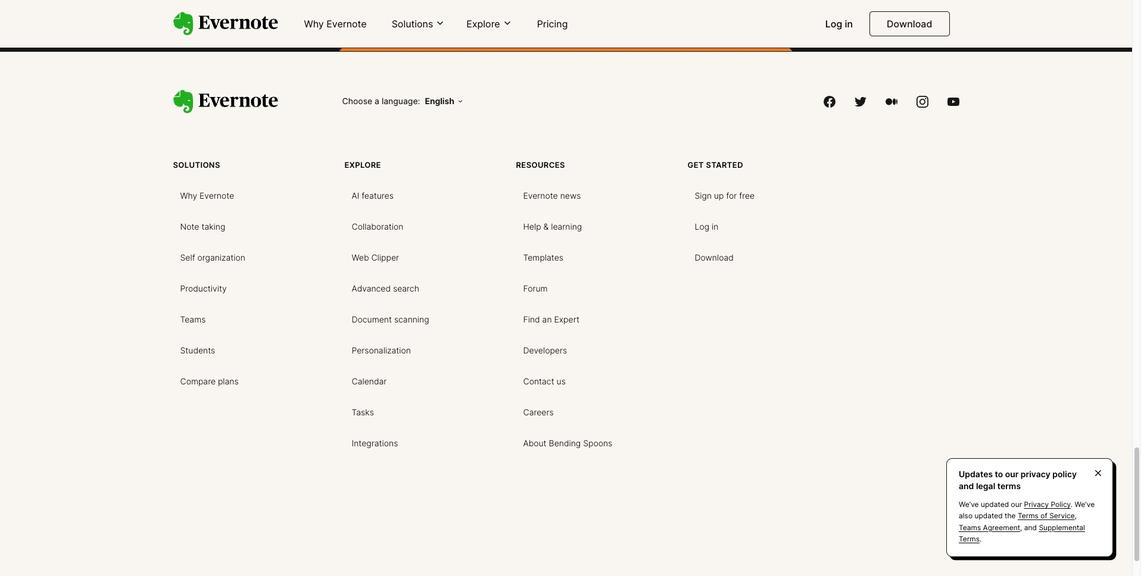 Task type: describe. For each thing, give the bounding box(es) containing it.
1 vertical spatial log in
[[695, 221, 719, 232]]

1 horizontal spatial download
[[887, 18, 933, 30]]

ai features link
[[345, 186, 401, 205]]

personalization link
[[345, 341, 418, 360]]

about bending spoons
[[523, 438, 613, 448]]

an
[[542, 314, 552, 324]]

news
[[560, 190, 581, 201]]

we've inside ". we've also updated the"
[[1075, 501, 1095, 509]]

tasks link
[[345, 402, 381, 422]]

1 vertical spatial ,
[[1020, 523, 1022, 532]]

english
[[425, 96, 454, 106]]

agreement
[[983, 523, 1020, 532]]

help & learning link
[[516, 217, 589, 236]]

personalization
[[352, 345, 411, 355]]

solutions button
[[388, 17, 449, 30]]

why evernote link for productivity
[[173, 186, 241, 205]]

updates
[[959, 469, 993, 480]]

supplemental
[[1039, 523, 1085, 532]]

note
[[180, 221, 199, 232]]

document scanning link
[[345, 310, 436, 329]]

terms of service link
[[1018, 512, 1075, 521]]

language:
[[382, 96, 420, 106]]

started
[[706, 160, 743, 170]]

0 vertical spatial log in
[[825, 18, 853, 30]]

legal
[[976, 481, 996, 491]]

free
[[739, 190, 755, 201]]

students link
[[173, 341, 222, 360]]

0 vertical spatial download link
[[870, 11, 950, 36]]

about
[[523, 438, 547, 448]]

web clipper
[[352, 252, 399, 263]]

tasks
[[352, 407, 374, 417]]

web clipper link
[[345, 248, 406, 267]]

collaboration link
[[345, 217, 411, 236]]

explore inside button
[[467, 18, 500, 30]]

plans
[[218, 376, 239, 386]]

teams link
[[173, 310, 213, 329]]

clipper
[[371, 252, 399, 263]]

spoons
[[583, 438, 613, 448]]

about bending spoons link
[[516, 433, 620, 453]]

help & learning
[[523, 221, 582, 232]]

1 vertical spatial log in link
[[688, 217, 726, 236]]

advanced search
[[352, 283, 419, 293]]

self organization
[[180, 252, 245, 263]]

for
[[726, 190, 737, 201]]

to
[[995, 469, 1003, 480]]

students
[[180, 345, 215, 355]]

terms of service , teams agreement , and
[[959, 512, 1077, 532]]

find
[[523, 314, 540, 324]]

get
[[688, 160, 704, 170]]

ai features
[[352, 190, 394, 201]]

note taking
[[180, 221, 225, 232]]

evernote news
[[523, 190, 581, 201]]

policy
[[1053, 469, 1077, 480]]

in for the bottom log in link
[[712, 221, 719, 232]]

1 horizontal spatial log in link
[[818, 13, 860, 36]]

find an expert link
[[516, 310, 587, 329]]

the
[[1005, 512, 1016, 521]]

teams inside terms of service , teams agreement , and
[[959, 523, 981, 532]]

us
[[557, 376, 566, 386]]

get started
[[688, 160, 743, 170]]

supplemental terms link
[[959, 523, 1085, 544]]

templates
[[523, 252, 564, 263]]

pricing
[[537, 18, 568, 30]]

advanced search link
[[345, 279, 426, 298]]

we've updated our privacy policy
[[959, 501, 1071, 509]]

1 we've from the left
[[959, 501, 979, 509]]

policy
[[1051, 501, 1071, 509]]

0 vertical spatial updated
[[981, 501, 1009, 509]]

document scanning
[[352, 314, 429, 324]]

choose
[[342, 96, 372, 106]]

solutions inside 'button'
[[392, 18, 433, 30]]

self
[[180, 252, 195, 263]]

evernote for productivity
[[200, 190, 234, 201]]

productivity
[[180, 283, 227, 293]]

compare plans link
[[173, 372, 246, 391]]

2 horizontal spatial evernote
[[523, 190, 558, 201]]

compare
[[180, 376, 216, 386]]

find an expert
[[523, 314, 580, 324]]

our for privacy
[[1005, 469, 1019, 480]]

1 vertical spatial explore
[[345, 160, 381, 170]]

explore button
[[463, 17, 516, 30]]



Task type: vqa. For each thing, say whether or not it's contained in the screenshot.
the leftmost Evernote
yes



Task type: locate. For each thing, give the bounding box(es) containing it.
updated up the
[[981, 501, 1009, 509]]

0 horizontal spatial teams
[[180, 314, 206, 324]]

0 horizontal spatial explore
[[345, 160, 381, 170]]

templates link
[[516, 248, 571, 267]]

0 horizontal spatial ,
[[1020, 523, 1022, 532]]

1 horizontal spatial explore
[[467, 18, 500, 30]]

0 vertical spatial why evernote
[[304, 18, 367, 30]]

our for privacy
[[1011, 501, 1022, 509]]

. down teams agreement link
[[980, 535, 982, 544]]

privacy
[[1021, 469, 1051, 480]]

1 horizontal spatial we've
[[1075, 501, 1095, 509]]

1 vertical spatial solutions
[[173, 160, 220, 170]]

log
[[825, 18, 843, 30], [695, 221, 710, 232]]

careers link
[[516, 402, 561, 422]]

1 horizontal spatial log in
[[825, 18, 853, 30]]

evernote
[[327, 18, 367, 30], [200, 190, 234, 201], [523, 190, 558, 201]]

updated up teams agreement link
[[975, 512, 1003, 521]]

1 vertical spatial why
[[180, 190, 197, 201]]

terms
[[1018, 512, 1039, 521], [959, 535, 980, 544]]

service
[[1050, 512, 1075, 521]]

contact
[[523, 376, 554, 386]]

0 vertical spatial solutions
[[392, 18, 433, 30]]

productivity link
[[173, 279, 234, 298]]

. for . we've also updated the
[[1071, 501, 1073, 509]]

and down updates
[[959, 481, 974, 491]]

we've
[[959, 501, 979, 509], [1075, 501, 1095, 509]]

a
[[375, 96, 379, 106]]

. for .
[[980, 535, 982, 544]]

why evernote link for pricing
[[297, 13, 374, 36]]

0 vertical spatial our
[[1005, 469, 1019, 480]]

1 vertical spatial evernote logo image
[[173, 90, 278, 114]]

0 vertical spatial ,
[[1075, 512, 1077, 521]]

why evernote for pricing
[[304, 18, 367, 30]]

1 vertical spatial download
[[695, 252, 734, 263]]

choose a language:
[[342, 96, 420, 106]]

help
[[523, 221, 541, 232]]

. up service
[[1071, 501, 1073, 509]]

0 horizontal spatial download link
[[688, 248, 741, 267]]

updated
[[981, 501, 1009, 509], [975, 512, 1003, 521]]

in for rightmost log in link
[[845, 18, 853, 30]]

our up the
[[1011, 501, 1022, 509]]

0 horizontal spatial in
[[712, 221, 719, 232]]

1 vertical spatial download link
[[688, 248, 741, 267]]

document
[[352, 314, 392, 324]]

0 horizontal spatial log
[[695, 221, 710, 232]]

0 horizontal spatial log in
[[695, 221, 719, 232]]

1 vertical spatial updated
[[975, 512, 1003, 521]]

forum
[[523, 283, 548, 293]]

0 vertical spatial and
[[959, 481, 974, 491]]

evernote news link
[[516, 186, 588, 205]]

learning
[[551, 221, 582, 232]]

teams inside teams link
[[180, 314, 206, 324]]

,
[[1075, 512, 1077, 521], [1020, 523, 1022, 532]]

developers link
[[516, 341, 574, 360]]

features
[[362, 190, 394, 201]]

0 horizontal spatial we've
[[959, 501, 979, 509]]

teams agreement link
[[959, 523, 1020, 532]]

contact us
[[523, 376, 566, 386]]

evernote logo image
[[173, 12, 278, 36], [173, 90, 278, 114]]

log in
[[825, 18, 853, 30], [695, 221, 719, 232]]

0 horizontal spatial terms
[[959, 535, 980, 544]]

1 vertical spatial and
[[1024, 523, 1037, 532]]

sign up for free link
[[688, 186, 762, 205]]

expert
[[554, 314, 580, 324]]

we've up also
[[959, 501, 979, 509]]

, up supplemental
[[1075, 512, 1077, 521]]

and
[[959, 481, 974, 491], [1024, 523, 1037, 532]]

sign up for free
[[695, 190, 755, 201]]

our
[[1005, 469, 1019, 480], [1011, 501, 1022, 509]]

and down ". we've also updated the"
[[1024, 523, 1037, 532]]

0 horizontal spatial and
[[959, 481, 974, 491]]

and inside updates to our privacy policy and legal terms
[[959, 481, 974, 491]]

1 evernote logo image from the top
[[173, 12, 278, 36]]

terms down privacy
[[1018, 512, 1039, 521]]

. we've also updated the
[[959, 501, 1095, 521]]

our inside updates to our privacy policy and legal terms
[[1005, 469, 1019, 480]]

2 we've from the left
[[1075, 501, 1095, 509]]

evernote for pricing
[[327, 18, 367, 30]]

taking
[[202, 221, 225, 232]]

self organization link
[[173, 248, 253, 267]]

0 horizontal spatial evernote
[[200, 190, 234, 201]]

note taking link
[[173, 217, 233, 236]]

1 vertical spatial .
[[980, 535, 982, 544]]

log for rightmost log in link
[[825, 18, 843, 30]]

1 horizontal spatial .
[[1071, 501, 1073, 509]]

also
[[959, 512, 973, 521]]

why for pricing
[[304, 18, 324, 30]]

1 vertical spatial in
[[712, 221, 719, 232]]

why
[[304, 18, 324, 30], [180, 190, 197, 201]]

terms down also
[[959, 535, 980, 544]]

search
[[393, 283, 419, 293]]

bending
[[549, 438, 581, 448]]

0 vertical spatial evernote logo image
[[173, 12, 278, 36]]

organization
[[197, 252, 245, 263]]

0 horizontal spatial log in link
[[688, 217, 726, 236]]

calendar
[[352, 376, 387, 386]]

terms inside terms of service , teams agreement , and
[[1018, 512, 1039, 521]]

. inside ". we've also updated the"
[[1071, 501, 1073, 509]]

why evernote for productivity
[[180, 190, 234, 201]]

0 horizontal spatial solutions
[[173, 160, 220, 170]]

1 horizontal spatial terms
[[1018, 512, 1039, 521]]

0 vertical spatial log in link
[[818, 13, 860, 36]]

1 vertical spatial log
[[695, 221, 710, 232]]

2 evernote logo image from the top
[[173, 90, 278, 114]]

terms inside supplemental terms
[[959, 535, 980, 544]]

web
[[352, 252, 369, 263]]

of
[[1041, 512, 1048, 521]]

1 horizontal spatial why evernote link
[[297, 13, 374, 36]]

1 horizontal spatial evernote
[[327, 18, 367, 30]]

0 vertical spatial in
[[845, 18, 853, 30]]

1 horizontal spatial and
[[1024, 523, 1037, 532]]

1 vertical spatial why evernote link
[[173, 186, 241, 205]]

up
[[714, 190, 724, 201]]

and inside terms of service , teams agreement , and
[[1024, 523, 1037, 532]]

, down ". we've also updated the"
[[1020, 523, 1022, 532]]

integrations link
[[345, 433, 405, 453]]

forum link
[[516, 279, 555, 298]]

teams
[[180, 314, 206, 324], [959, 523, 981, 532]]

our up terms
[[1005, 469, 1019, 480]]

0 vertical spatial log
[[825, 18, 843, 30]]

0 vertical spatial terms
[[1018, 512, 1039, 521]]

teams up students link
[[180, 314, 206, 324]]

1 horizontal spatial in
[[845, 18, 853, 30]]

teams down also
[[959, 523, 981, 532]]

scanning
[[394, 314, 429, 324]]

integrations
[[352, 438, 398, 448]]

0 horizontal spatial .
[[980, 535, 982, 544]]

sign
[[695, 190, 712, 201]]

0 horizontal spatial why evernote link
[[173, 186, 241, 205]]

0 vertical spatial explore
[[467, 18, 500, 30]]

1 horizontal spatial solutions
[[392, 18, 433, 30]]

resources
[[516, 160, 565, 170]]

ai
[[352, 190, 359, 201]]

0 vertical spatial why
[[304, 18, 324, 30]]

1 horizontal spatial log
[[825, 18, 843, 30]]

collaboration
[[352, 221, 404, 232]]

updated inside ". we've also updated the"
[[975, 512, 1003, 521]]

terms
[[998, 481, 1021, 491]]

0 vertical spatial download
[[887, 18, 933, 30]]

0 horizontal spatial download
[[695, 252, 734, 263]]

compare plans
[[180, 376, 239, 386]]

1 horizontal spatial ,
[[1075, 512, 1077, 521]]

1 horizontal spatial why evernote
[[304, 18, 367, 30]]

0 vertical spatial why evernote link
[[297, 13, 374, 36]]

contact us link
[[516, 372, 573, 391]]

1 vertical spatial our
[[1011, 501, 1022, 509]]

log for the bottom log in link
[[695, 221, 710, 232]]

download
[[887, 18, 933, 30], [695, 252, 734, 263]]

explore
[[467, 18, 500, 30], [345, 160, 381, 170]]

1 horizontal spatial teams
[[959, 523, 981, 532]]

updates to our privacy policy and legal terms
[[959, 469, 1077, 491]]

careers
[[523, 407, 554, 417]]

1 horizontal spatial download link
[[870, 11, 950, 36]]

calendar link
[[345, 372, 394, 391]]

advanced
[[352, 283, 391, 293]]

0 vertical spatial teams
[[180, 314, 206, 324]]

0 vertical spatial .
[[1071, 501, 1073, 509]]

1 vertical spatial teams
[[959, 523, 981, 532]]

why evernote
[[304, 18, 367, 30], [180, 190, 234, 201]]

1 horizontal spatial why
[[304, 18, 324, 30]]

0 horizontal spatial why
[[180, 190, 197, 201]]

1 vertical spatial terms
[[959, 535, 980, 544]]

1 vertical spatial why evernote
[[180, 190, 234, 201]]

developers
[[523, 345, 567, 355]]

0 horizontal spatial why evernote
[[180, 190, 234, 201]]

privacy
[[1024, 501, 1049, 509]]

we've right policy on the bottom of page
[[1075, 501, 1095, 509]]

why for productivity
[[180, 190, 197, 201]]

supplemental terms
[[959, 523, 1085, 544]]



